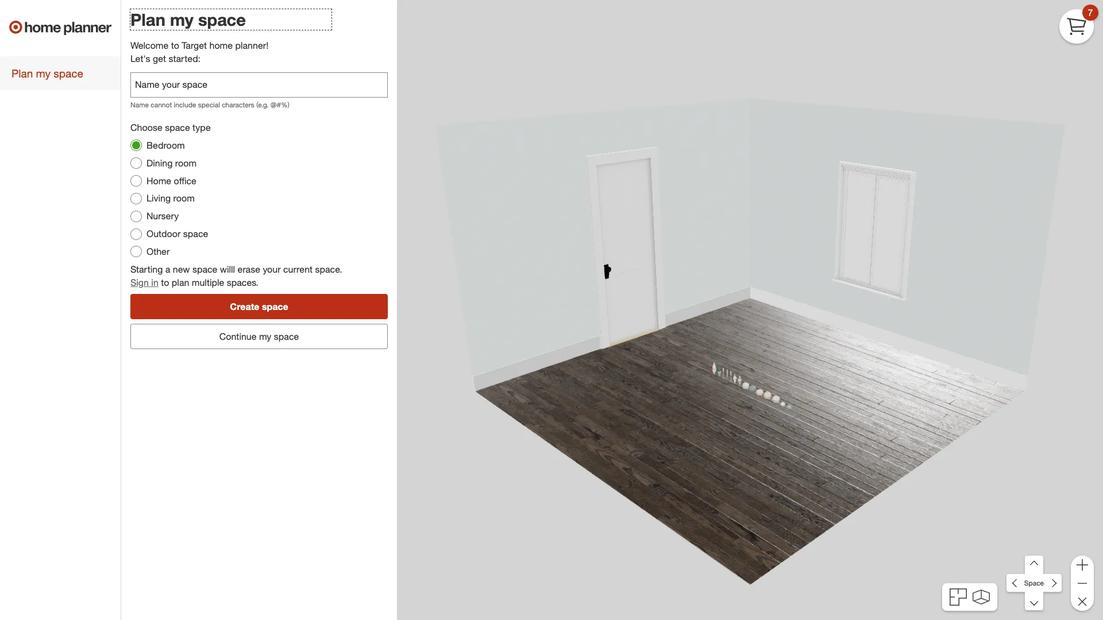 Task type: vqa. For each thing, say whether or not it's contained in the screenshot.
Bedroom option
yes



Task type: locate. For each thing, give the bounding box(es) containing it.
space down home planner landing page image
[[54, 67, 83, 80]]

space up home
[[198, 9, 246, 30]]

space down create space button
[[274, 331, 299, 342]]

space right create
[[262, 301, 288, 312]]

1 vertical spatial plan my space
[[11, 67, 83, 80]]

choose space type
[[130, 122, 211, 133]]

1 horizontal spatial to
[[171, 40, 179, 51]]

include
[[174, 101, 196, 109]]

room up office
[[175, 157, 197, 169]]

0 vertical spatial to
[[171, 40, 179, 51]]

to right 'in'
[[161, 277, 169, 288]]

top view button icon image
[[950, 589, 967, 606]]

plan my space
[[130, 9, 246, 30], [11, 67, 83, 80]]

room
[[175, 157, 197, 169], [173, 193, 195, 204]]

home
[[209, 40, 233, 51]]

living room
[[147, 193, 195, 204]]

my
[[170, 9, 194, 30], [36, 67, 51, 80], [259, 331, 271, 342]]

0 horizontal spatial plan
[[11, 67, 33, 80]]

special
[[198, 101, 220, 109]]

1 vertical spatial my
[[36, 67, 51, 80]]

0 vertical spatial room
[[175, 157, 197, 169]]

cannot
[[151, 101, 172, 109]]

my down home planner landing page image
[[36, 67, 51, 80]]

planner!
[[235, 40, 269, 51]]

pan camera right 30° image
[[1043, 574, 1062, 593]]

plan my space down home planner landing page image
[[11, 67, 83, 80]]

space right outdoor
[[183, 228, 208, 240]]

plan my space button
[[0, 56, 121, 90]]

tilt camera down 30° image
[[1025, 593, 1043, 611]]

starting
[[130, 264, 163, 275]]

create space
[[230, 301, 288, 312]]

front view button icon image
[[973, 590, 990, 605]]

tilt camera up 30° image
[[1025, 556, 1043, 575]]

1 vertical spatial plan
[[11, 67, 33, 80]]

0 horizontal spatial plan my space
[[11, 67, 83, 80]]

my inside "button"
[[259, 331, 271, 342]]

space inside "button"
[[274, 331, 299, 342]]

sign
[[130, 277, 149, 288]]

0 vertical spatial my
[[170, 9, 194, 30]]

Nursery radio
[[130, 211, 142, 222]]

0 horizontal spatial my
[[36, 67, 51, 80]]

2 vertical spatial my
[[259, 331, 271, 342]]

starting a new space willl erase your current space. sign in to plan multiple spaces.
[[130, 264, 342, 288]]

room for living room
[[173, 193, 195, 204]]

space
[[198, 9, 246, 30], [54, 67, 83, 80], [165, 122, 190, 133], [183, 228, 208, 240], [192, 264, 217, 275], [262, 301, 288, 312], [274, 331, 299, 342]]

home office
[[147, 175, 196, 187]]

1 vertical spatial room
[[173, 193, 195, 204]]

to
[[171, 40, 179, 51], [161, 277, 169, 288]]

my right continue
[[259, 331, 271, 342]]

plan my space up target
[[130, 9, 246, 30]]

7
[[1088, 7, 1093, 18]]

let's
[[130, 53, 150, 64]]

0 vertical spatial plan
[[130, 9, 165, 30]]

1 vertical spatial to
[[161, 277, 169, 288]]

to up started:
[[171, 40, 179, 51]]

0 horizontal spatial to
[[161, 277, 169, 288]]

outdoor space
[[147, 228, 208, 240]]

(e.g.
[[256, 101, 269, 109]]

0 vertical spatial plan my space
[[130, 9, 246, 30]]

plan
[[130, 9, 165, 30], [11, 67, 33, 80]]

my up target
[[170, 9, 194, 30]]

space up multiple
[[192, 264, 217, 275]]

room for dining room
[[175, 157, 197, 169]]

None text field
[[130, 72, 388, 98]]

name cannot include special characters (e.g. @#%)
[[130, 101, 289, 109]]

office
[[174, 175, 196, 187]]

room down office
[[173, 193, 195, 204]]

space.
[[315, 264, 342, 275]]

target
[[182, 40, 207, 51]]

plan my space inside button
[[11, 67, 83, 80]]

2 horizontal spatial my
[[259, 331, 271, 342]]

dining
[[147, 157, 173, 169]]

Living room radio
[[130, 193, 142, 204]]

1 horizontal spatial my
[[170, 9, 194, 30]]



Task type: describe. For each thing, give the bounding box(es) containing it.
new
[[173, 264, 190, 275]]

create space button
[[130, 294, 388, 319]]

continue
[[219, 331, 257, 342]]

Other radio
[[130, 246, 142, 258]]

multiple
[[192, 277, 224, 288]]

erase
[[238, 264, 260, 275]]

name
[[130, 101, 149, 109]]

living
[[147, 193, 171, 204]]

willl
[[220, 264, 235, 275]]

home planner landing page image
[[9, 9, 111, 46]]

Dining room radio
[[130, 158, 142, 169]]

plan
[[172, 277, 189, 288]]

started:
[[169, 53, 201, 64]]

space
[[1024, 579, 1044, 588]]

my inside button
[[36, 67, 51, 80]]

welcome to target home planner! let's get started:
[[130, 40, 269, 64]]

to inside welcome to target home planner! let's get started:
[[171, 40, 179, 51]]

1 horizontal spatial plan my space
[[130, 9, 246, 30]]

your
[[263, 264, 281, 275]]

welcome
[[130, 40, 169, 51]]

pan camera left 30° image
[[1007, 574, 1025, 593]]

space inside starting a new space willl erase your current space. sign in to plan multiple spaces.
[[192, 264, 217, 275]]

plan inside button
[[11, 67, 33, 80]]

choose
[[130, 122, 162, 133]]

outdoor
[[147, 228, 181, 240]]

bedroom
[[147, 140, 185, 151]]

type
[[193, 122, 211, 133]]

create
[[230, 301, 259, 312]]

space up bedroom
[[165, 122, 190, 133]]

spaces.
[[227, 277, 258, 288]]

get
[[153, 53, 166, 64]]

continue my space
[[219, 331, 299, 342]]

@#%)
[[270, 101, 289, 109]]

Outdoor space radio
[[130, 228, 142, 240]]

to inside starting a new space willl erase your current space. sign in to plan multiple spaces.
[[161, 277, 169, 288]]

current
[[283, 264, 313, 275]]

characters
[[222, 101, 254, 109]]

in
[[151, 277, 158, 288]]

1 horizontal spatial plan
[[130, 9, 165, 30]]

7 button
[[1059, 5, 1099, 44]]

continue my space button
[[130, 324, 388, 349]]

Home office radio
[[130, 175, 142, 187]]

other
[[147, 246, 170, 257]]

a
[[165, 264, 170, 275]]

sign in button
[[130, 276, 158, 289]]

Bedroom radio
[[130, 140, 142, 151]]

nursery
[[147, 210, 179, 222]]

home
[[147, 175, 171, 187]]

dining room
[[147, 157, 197, 169]]



